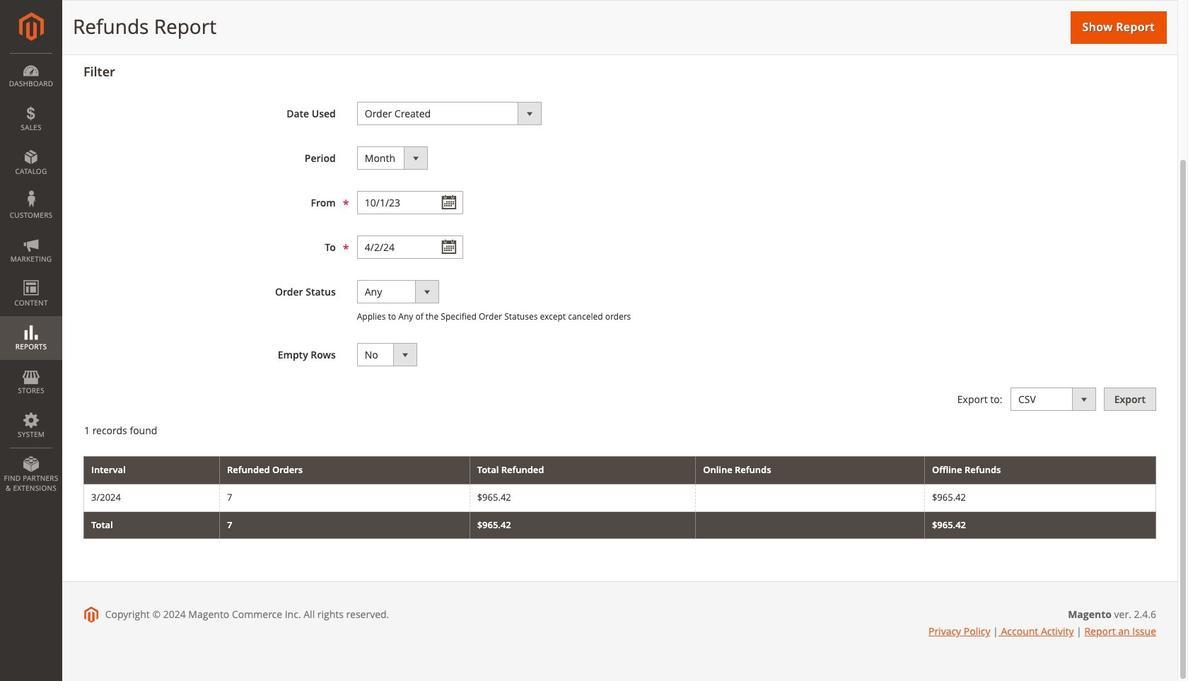 Task type: locate. For each thing, give the bounding box(es) containing it.
menu bar
[[0, 53, 62, 500]]

None text field
[[357, 191, 463, 214], [357, 236, 463, 259], [357, 191, 463, 214], [357, 236, 463, 259]]



Task type: vqa. For each thing, say whether or not it's contained in the screenshot.
menu
no



Task type: describe. For each thing, give the bounding box(es) containing it.
magento admin panel image
[[19, 12, 44, 41]]



